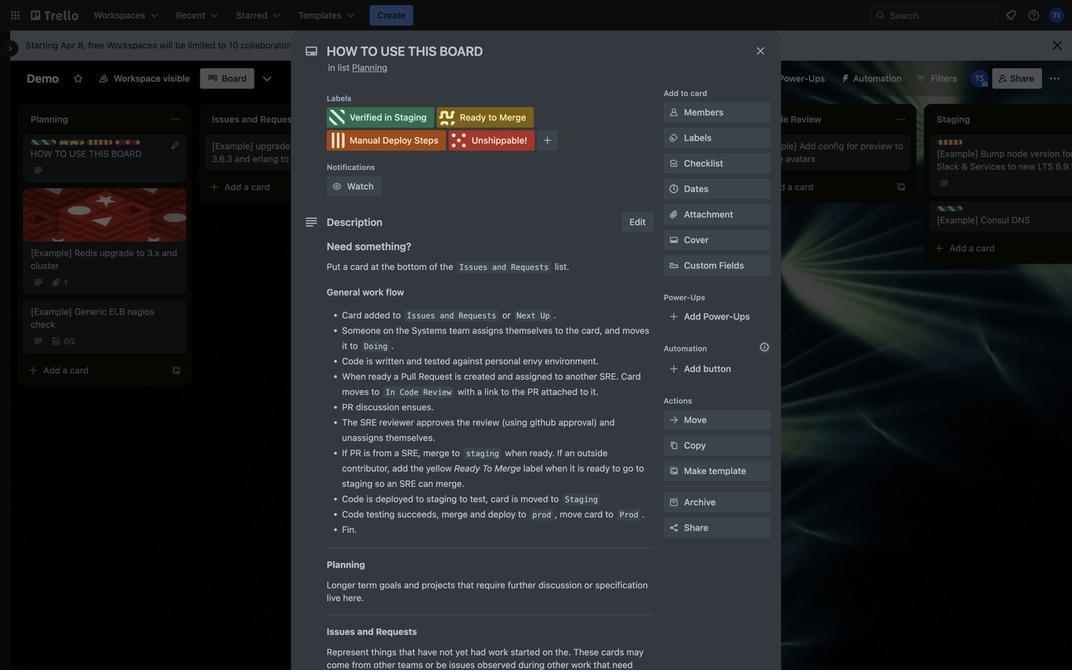 Task type: vqa. For each thing, say whether or not it's contained in the screenshot.
the bottom agenda
no



Task type: describe. For each thing, give the bounding box(es) containing it.
sm image for archive
[[668, 496, 680, 509]]

merge for ready to merge
[[495, 463, 521, 474]]

add a card button down [example] snowplow prod run failed 10/23 link
[[567, 223, 707, 243]]

merge.
[[436, 478, 465, 489]]

card down [example] consul dns
[[976, 243, 995, 253]]

and up 'represent'
[[357, 626, 374, 637]]

card down avatars
[[795, 182, 814, 192]]

merge inside code is deployed to staging to test, card is moved to staging code testing succeeds, merge and deploy to prod , move card to prod . fin.
[[442, 509, 468, 520]]

to right added
[[393, 310, 401, 320]]

verified in staging
[[350, 112, 427, 123]]

the.
[[555, 647, 571, 657]]

yet
[[456, 647, 468, 657]]

discussion inside longer term goals and projects that require further discussion or specification live here.
[[538, 580, 582, 590]]

[example] for [example] consul dns
[[937, 215, 978, 225]]

consul
[[981, 215, 1009, 225]]

star or unstar board image
[[73, 73, 83, 84]]

link
[[485, 386, 499, 397]]

it.
[[591, 386, 599, 397]]

2 other from the left
[[547, 660, 569, 670]]

slack
[[937, 161, 959, 172]]

19.0?
[[291, 154, 313, 164]]

0 horizontal spatial that
[[399, 647, 415, 657]]

[example] upgrade rabbitmq to 3.6.3 and erlang to 19.0?
[[212, 141, 341, 164]]

here.
[[343, 593, 364, 603]]

1 vertical spatial automation
[[664, 344, 707, 353]]

add down check
[[43, 365, 60, 376]]

cluster
[[31, 260, 59, 271]]

template
[[709, 466, 746, 476]]

to up longer
[[489, 112, 497, 123]]

ready to merge
[[454, 463, 521, 474]]

copy link
[[664, 435, 771, 456]]

code is deployed to staging to test, card is moved to staging code testing succeeds, merge and deploy to prod , move card to prod . fin.
[[342, 494, 645, 535]]

add down 10/23
[[587, 228, 604, 238]]

projects
[[422, 580, 455, 590]]

the right at
[[381, 261, 395, 272]]

staging for if pr is from a sre, merge to staging
[[466, 449, 499, 458]]

specification
[[595, 580, 648, 590]]

more
[[325, 40, 346, 50]]

1 vertical spatial share
[[684, 522, 709, 533]]

and inside pr discussion ensues. the sre reviewer approves the review (using github approval) and unassigns themselves.
[[600, 417, 615, 428]]

0
[[64, 337, 69, 346]]

to right the themselves
[[555, 325, 563, 336]]

moves inside someone on the systems team assigns themselves to the card, and moves it to
[[623, 325, 649, 336]]

yellow
[[426, 463, 452, 474]]

to down "moved"
[[518, 509, 526, 520]]

new
[[1019, 161, 1036, 172]]

add a card down avatars
[[768, 182, 814, 192]]

up
[[541, 311, 550, 320]]

to up 'yellow'
[[452, 448, 460, 458]]

cover
[[684, 235, 709, 245]]

card up deploy
[[491, 494, 509, 504]]

these
[[574, 647, 599, 657]]

1 horizontal spatial from
[[373, 448, 392, 458]]

if inside when ready. if an outside contributor, add the yellow
[[557, 448, 563, 458]]

to left 19.0?
[[281, 154, 289, 164]]

longer
[[327, 580, 356, 590]]

staging inside code is deployed to staging to test, card is moved to staging code testing succeeds, merge and deploy to prod , move card to prod . fin.
[[427, 494, 457, 504]]

1 horizontal spatial unshippable!
[[472, 135, 527, 146]]

card down edit
[[614, 228, 632, 238]]

[example] bump node version for slack & services to new lts 6.9.1 link
[[937, 147, 1072, 173]]

add down [example] consul dns
[[950, 243, 967, 253]]

2 horizontal spatial work
[[571, 660, 591, 670]]

button
[[703, 363, 731, 374]]

add a card button down erlang on the left of page
[[204, 177, 345, 197]]

dns
[[1012, 215, 1030, 225]]

[example] for [example] snowplow prod run failed 10/23
[[574, 187, 616, 197]]

workspace visible
[[114, 73, 190, 84]]

requests inside put a card at the bottom of the issues and requests list.
[[511, 263, 549, 272]]

a left edit button
[[606, 228, 611, 238]]

ready inside label when it is ready to go to staging so an sre can merge.
[[587, 463, 610, 474]]

0 vertical spatial share button
[[992, 68, 1042, 89]]

manual
[[350, 135, 380, 146]]

prod inside [example] snowplow prod run failed 10/23
[[662, 187, 681, 197]]

automation inside button
[[853, 73, 902, 84]]

10
[[229, 40, 238, 50]]

1 vertical spatial ups
[[691, 293, 705, 302]]

list.
[[555, 261, 569, 272]]

move link
[[664, 410, 771, 430]]

0 horizontal spatial color: orange, title: "manual deploy steps" element
[[87, 140, 112, 145]]

card down erlang on the left of page
[[251, 182, 270, 192]]

[example] for [example] upgrade rabbitmq to 3.6.3 and erlang to 19.0?
[[212, 141, 253, 151]]

on inside represent things that have not yet had work started on the. these cards may come from other teams or be issues observed during other work that nee
[[543, 647, 553, 657]]

to left test,
[[459, 494, 468, 504]]

prod inside code is deployed to staging to test, card is moved to staging code testing succeeds, merge and deploy to prod , move card to prod . fin.
[[532, 510, 551, 520]]

to up ,
[[551, 494, 559, 504]]

and inside card added to issues and requests or next up .
[[440, 311, 454, 320]]

and inside when ready a pull request is created and assigned to another sre. card moves to
[[498, 371, 513, 382]]

to left go
[[612, 463, 621, 474]]

how to use this board link
[[31, 147, 179, 160]]

is inside label when it is ready to go to staging so an sre can merge.
[[578, 463, 584, 474]]

issues
[[449, 660, 475, 670]]

archive link
[[664, 492, 771, 513]]

and inside put a card at the bottom of the issues and requests list.
[[492, 263, 506, 272]]

to left 10
[[218, 40, 226, 50]]

a left link at bottom left
[[477, 386, 482, 397]]

[example] for [example] add config for preview to handle avatars
[[756, 141, 797, 151]]

fin.
[[342, 524, 357, 535]]

1 horizontal spatial share
[[1010, 73, 1035, 84]]

[example] redis upgrade to 3.x and cluster
[[31, 248, 177, 271]]

[example] for [example] websocket service
[[574, 141, 616, 151]]

limits
[[427, 40, 449, 50]]

make
[[684, 466, 707, 476]]

go
[[623, 463, 634, 474]]

0 vertical spatial merge
[[423, 448, 449, 458]]

when ready a pull request is created and assigned to another sre. card moves to
[[342, 371, 641, 397]]

represent things that have not yet had work started on the. these cards may come from other teams or be issues observed during other work that nee
[[327, 647, 644, 670]]

add up members link
[[664, 89, 679, 98]]

members
[[684, 107, 724, 117]]

on inside someone on the systems team assigns themselves to the card, and moves it to
[[383, 325, 394, 336]]

or inside represent things that have not yet had work started on the. these cards may come from other teams or be issues observed during other work that nee
[[425, 660, 434, 670]]

general work flow
[[327, 287, 404, 297]]

starting apr 8, free workspaces will be limited to 10 collaborators. learn more about collaborator limits
[[26, 40, 449, 50]]

1 if from the left
[[342, 448, 348, 458]]

observed
[[477, 660, 516, 670]]

add a card for add a card button under '2'
[[43, 365, 89, 376]]

open information menu image
[[1028, 9, 1040, 22]]

1
[[64, 278, 67, 287]]

0 horizontal spatial staging
[[394, 112, 427, 123]]

the right of
[[440, 261, 453, 272]]

doing .
[[364, 341, 394, 351]]

customize views image
[[261, 72, 274, 85]]

label when it is ready to go to staging so an sre can merge.
[[342, 463, 644, 489]]

1 other from the left
[[374, 660, 395, 670]]

0 vertical spatial labels
[[327, 94, 352, 103]]

need something?
[[327, 240, 411, 252]]

make template
[[684, 466, 746, 476]]

[example] for [example] generic elb nagios check
[[31, 306, 72, 317]]

to inside [example] redis upgrade to 3.x and cluster
[[136, 248, 145, 258]]

free
[[88, 40, 104, 50]]

discussion inside pr discussion ensues. the sre reviewer approves the review (using github approval) and unassigns themselves.
[[356, 402, 399, 412]]

to right link at bottom left
[[501, 386, 509, 397]]

filters button
[[912, 68, 961, 89]]

cards
[[601, 647, 624, 657]]

issues inside put a card at the bottom of the issues and requests list.
[[459, 263, 488, 272]]

. inside code is deployed to staging to test, card is moved to staging code testing succeeds, merge and deploy to prod , move card to prod . fin.
[[642, 509, 645, 520]]

the
[[342, 417, 358, 428]]

0 horizontal spatial issues
[[327, 626, 355, 637]]

is left "moved"
[[512, 494, 518, 504]]

add a card button down avatars
[[748, 177, 888, 197]]

2
[[71, 337, 76, 346]]

a down [example] consul dns
[[969, 243, 974, 253]]

[example] add config for preview to handle avatars
[[756, 141, 903, 164]]

the left card,
[[566, 325, 579, 336]]

of
[[429, 261, 438, 272]]

issues inside card added to issues and requests or next up .
[[407, 311, 435, 320]]

and inside longer term goals and projects that require further discussion or specification live here.
[[404, 580, 419, 590]]

add a card button down '2'
[[23, 360, 163, 381]]

power-ups button
[[753, 68, 833, 89]]

0 horizontal spatial unshippable!
[[128, 140, 176, 149]]

planning link
[[352, 62, 387, 73]]

1 horizontal spatial in
[[385, 112, 392, 123]]

deployed
[[376, 494, 413, 504]]

1 horizontal spatial or
[[502, 310, 511, 320]]

a down [example] upgrade rabbitmq to 3.6.3 and erlang to 19.0?
[[244, 182, 249, 192]]

create from template… image for add a card button underneath [example] snowplow prod run failed 10/23 link
[[715, 228, 725, 238]]

a down '0'
[[63, 365, 68, 376]]

not
[[440, 647, 453, 657]]

add a card down edit
[[587, 228, 632, 238]]

card down '2'
[[70, 365, 89, 376]]

0 notifications image
[[1003, 8, 1019, 23]]

handle
[[756, 154, 783, 164]]

[example] for [example] migrate to longer ebs/snapshot resources ids
[[393, 141, 435, 151]]

1 vertical spatial work
[[488, 647, 508, 657]]

notifications
[[327, 163, 375, 172]]

so
[[375, 478, 385, 489]]

add inside button
[[684, 363, 701, 374]]

switch to… image
[[9, 9, 22, 22]]

0 vertical spatial .
[[554, 310, 556, 320]]

card inside when ready a pull request is created and assigned to another sre. card moves to
[[621, 371, 641, 382]]

the inside pr discussion ensues. the sre reviewer approves the review (using github approval) and unassigns themselves.
[[457, 417, 470, 428]]

2 vertical spatial ups
[[733, 311, 750, 322]]

create from template… image for [example] upgrade rabbitmq to 3.6.3 and erlang to 19.0?
[[352, 182, 363, 192]]

the left systems
[[396, 325, 409, 336]]

things
[[371, 647, 397, 657]]

workspace visible button
[[91, 68, 198, 89]]

add down handle at the right top of page
[[768, 182, 785, 192]]

to left in
[[371, 386, 380, 397]]

tara schultz (taraschultz7) image
[[971, 70, 989, 87]]

moves inside when ready a pull request is created and assigned to another sre. card moves to
[[342, 386, 369, 397]]

1 vertical spatial planning
[[327, 559, 365, 570]]

a left sre,
[[394, 448, 399, 458]]

card added to issues and requests or next up .
[[342, 310, 556, 320]]

sm image for watch
[[331, 180, 343, 193]]

test,
[[470, 494, 488, 504]]

ids
[[496, 154, 509, 164]]

that inside longer term goals and projects that require further discussion or specification live here.
[[458, 580, 474, 590]]

8,
[[78, 40, 86, 50]]

/
[[69, 337, 71, 346]]

add down 3.6.3
[[225, 182, 242, 192]]

and up pull
[[407, 356, 422, 366]]

1 vertical spatial color: green, title: "verified in staging" element
[[31, 140, 56, 145]]

0 horizontal spatial share button
[[664, 518, 771, 538]]

0 horizontal spatial be
[[175, 40, 186, 50]]

a right the put
[[343, 261, 348, 272]]

2 vertical spatial color: green, title: "verified in staging" element
[[937, 206, 963, 211]]

to right rabbitmq
[[332, 141, 341, 151]]

0 horizontal spatial card
[[342, 310, 362, 320]]

when inside when ready. if an outside contributor, add the yellow
[[505, 448, 527, 458]]

ready inside when ready a pull request is created and assigned to another sre. card moves to
[[368, 371, 392, 382]]

0 vertical spatial planning
[[352, 62, 387, 73]]

approves
[[417, 417, 455, 428]]

to down someone
[[350, 341, 358, 351]]

upgrade inside [example] redis upgrade to 3.x and cluster
[[100, 248, 134, 258]]

to left it.
[[580, 386, 588, 397]]

and inside [example] redis upgrade to 3.x and cluster
[[162, 248, 177, 258]]

checklist button
[[664, 153, 771, 174]]

add button
[[684, 363, 731, 374]]

sm image for cover
[[668, 234, 680, 246]]

2 horizontal spatial color: orange, title: "manual deploy steps" element
[[937, 140, 963, 145]]

add a card button down [example] consul dns link
[[929, 238, 1070, 259]]



Task type: locate. For each thing, give the bounding box(es) containing it.
or inside longer term goals and projects that require further discussion or specification live here.
[[584, 580, 593, 590]]

it down someone
[[342, 341, 347, 351]]

sm image left copy
[[668, 439, 680, 452]]

0 vertical spatial merge
[[499, 112, 526, 123]]

to left the prod
[[605, 509, 614, 520]]

to inside [example] bump node version for slack & services to new lts 6.9.1
[[1008, 161, 1016, 172]]

power-
[[779, 73, 809, 84], [664, 293, 691, 302], [703, 311, 733, 322]]

sm image right power-ups button
[[836, 68, 853, 86]]

0 vertical spatial be
[[175, 40, 186, 50]]

ensues.
[[402, 402, 434, 412]]

staging down merge.
[[427, 494, 457, 504]]

elb
[[109, 306, 125, 317]]

edit card image
[[170, 140, 180, 151]]

to
[[55, 148, 67, 159]]

0 vertical spatial power-ups
[[779, 73, 825, 84]]

is up testing
[[366, 494, 373, 504]]

sm image left make
[[668, 465, 680, 477]]

to right go
[[636, 463, 644, 474]]

1 create from template… image from the left
[[352, 182, 363, 192]]

be down not
[[436, 660, 447, 670]]

redis
[[75, 248, 97, 258]]

themselves
[[506, 325, 553, 336]]

reviewer
[[379, 417, 414, 428]]

color: green, title: "verified in staging" element
[[327, 107, 434, 128], [31, 140, 56, 145], [937, 206, 963, 211]]

someone
[[342, 325, 381, 336]]

1 vertical spatial staging
[[342, 478, 373, 489]]

ready for ready to merge
[[454, 463, 480, 474]]

0 horizontal spatial color: green, title: "verified in staging" element
[[31, 140, 56, 145]]

code inside in code review with a link to the pr attached to it.
[[400, 388, 419, 397]]

custom
[[684, 260, 717, 271]]

1 vertical spatial when
[[545, 463, 568, 474]]

0 horizontal spatial other
[[374, 660, 395, 670]]

1 vertical spatial pr
[[342, 402, 353, 412]]

members link
[[664, 102, 771, 123]]

color: orange, title: "manual deploy steps" element down 'verified in staging'
[[327, 130, 446, 151]]

for inside [example] bump node version for slack & services to new lts 6.9.1
[[1063, 148, 1072, 159]]

against
[[453, 356, 483, 366]]

1 vertical spatial requests
[[459, 311, 496, 320]]

add up avatars
[[800, 141, 816, 151]]

labels down the list
[[327, 94, 352, 103]]

sm image
[[836, 68, 853, 86], [668, 234, 680, 246], [668, 414, 680, 426], [668, 439, 680, 452]]

and up team
[[440, 311, 454, 320]]

upgrade right redis
[[100, 248, 134, 258]]

to up the members
[[681, 89, 689, 98]]

1 horizontal spatial color: red, title: "unshippable!" element
[[449, 130, 535, 151]]

sm image for move
[[668, 414, 680, 426]]

1 horizontal spatial requests
[[459, 311, 496, 320]]

is down doing
[[366, 356, 373, 366]]

service
[[665, 141, 695, 151]]

color: green, title: "verified in staging" element containing verified in staging
[[327, 107, 434, 128]]

merge right to
[[495, 463, 521, 474]]

1 vertical spatial sre
[[400, 478, 416, 489]]

ups inside button
[[809, 73, 825, 84]]

add to card
[[664, 89, 707, 98]]

[example] inside [example] snowplow prod run failed 10/23
[[574, 187, 616, 197]]

1 horizontal spatial create from template… image
[[715, 228, 725, 238]]

1 vertical spatial upgrade
[[100, 248, 134, 258]]

[example] up 10/23
[[574, 187, 616, 197]]

color: yellow, title: "ready to merge" element up longer
[[437, 107, 534, 128]]

1 vertical spatial on
[[543, 647, 553, 657]]

color: yellow, title: "ready to merge" element containing ready to merge
[[437, 107, 534, 128]]

1 vertical spatial .
[[391, 341, 394, 351]]

other down things
[[374, 660, 395, 670]]

term
[[358, 580, 377, 590]]

deploy
[[383, 135, 412, 146]]

[example] up &
[[937, 148, 978, 159]]

color: yellow, title: "ready to merge" element
[[437, 107, 534, 128], [59, 140, 84, 145]]

1 horizontal spatial work
[[488, 647, 508, 657]]

0 vertical spatial color: yellow, title: "ready to merge" element
[[437, 107, 534, 128]]

0 horizontal spatial in
[[328, 62, 335, 73]]

2 vertical spatial issues
[[327, 626, 355, 637]]

move
[[560, 509, 582, 520]]

for right config
[[847, 141, 858, 151]]

in
[[386, 388, 395, 397]]

an inside when ready. if an outside contributor, add the yellow
[[565, 448, 575, 458]]

upgrade inside [example] upgrade rabbitmq to 3.6.3 and erlang to 19.0?
[[256, 141, 290, 151]]

Board name text field
[[20, 68, 65, 89]]

if right ready.
[[557, 448, 563, 458]]

1 horizontal spatial labels
[[684, 132, 712, 143]]

[example] up handle at the right top of page
[[756, 141, 797, 151]]

0 horizontal spatial prod
[[532, 510, 551, 520]]

0 horizontal spatial if
[[342, 448, 348, 458]]

dates
[[684, 184, 709, 194]]

sm image inside make template link
[[668, 465, 680, 477]]

1 horizontal spatial when
[[545, 463, 568, 474]]

manual deploy steps
[[350, 135, 439, 146]]

sm image inside archive link
[[668, 496, 680, 509]]

[example] inside [example] redis upgrade to 3.x and cluster
[[31, 248, 72, 258]]

sm image for make template
[[668, 465, 680, 477]]

card right the sre.
[[621, 371, 641, 382]]

sre inside label when it is ready to go to staging so an sre can merge.
[[400, 478, 416, 489]]

1 vertical spatial staging
[[565, 495, 598, 504]]

0 horizontal spatial color: red, title: "unshippable!" element
[[115, 140, 176, 149]]

Search field
[[886, 6, 998, 25]]

learn
[[300, 40, 323, 50]]

and inside code is deployed to staging to test, card is moved to staging code testing succeeds, merge and deploy to prod , move card to prod . fin.
[[470, 509, 486, 520]]

add
[[664, 89, 679, 98], [800, 141, 816, 151], [225, 182, 242, 192], [768, 182, 785, 192], [587, 228, 604, 238], [950, 243, 967, 253], [684, 311, 701, 322], [684, 363, 701, 374], [43, 365, 60, 376]]

staging up to
[[466, 449, 499, 458]]

unassigns
[[342, 432, 383, 443]]

power- inside button
[[779, 73, 809, 84]]

0 horizontal spatial power-ups
[[664, 293, 705, 302]]

create from template… image
[[352, 182, 363, 192], [896, 182, 906, 192]]

staging for label when it is ready to go to staging so an sre can merge.
[[342, 478, 373, 489]]

0 horizontal spatial or
[[425, 660, 434, 670]]

erlang
[[253, 154, 278, 164]]

2 horizontal spatial that
[[594, 660, 610, 670]]

2 vertical spatial or
[[425, 660, 434, 670]]

sre up unassigns
[[360, 417, 377, 428]]

that up teams
[[399, 647, 415, 657]]

0 vertical spatial it
[[342, 341, 347, 351]]

show menu image
[[1049, 72, 1061, 85]]

0 vertical spatial from
[[373, 448, 392, 458]]

workspaces
[[107, 40, 157, 50]]

during
[[518, 660, 545, 670]]

config
[[818, 141, 844, 151]]

[example] inside [example] migrate to longer ebs/snapshot resources ids
[[393, 141, 435, 151]]

or down have
[[425, 660, 434, 670]]

version
[[1030, 148, 1060, 159]]

1 vertical spatial in
[[385, 112, 392, 123]]

ready up migrate
[[460, 112, 486, 123]]

0 horizontal spatial color: yellow, title: "ready to merge" element
[[59, 140, 84, 145]]

0 horizontal spatial requests
[[376, 626, 417, 637]]

rabbitmq
[[293, 141, 330, 151]]

2 vertical spatial work
[[571, 660, 591, 670]]

3.6.3
[[212, 154, 232, 164]]

if down unassigns
[[342, 448, 348, 458]]

require
[[476, 580, 505, 590]]

1 horizontal spatial power-ups
[[779, 73, 825, 84]]

to up 'attached'
[[555, 371, 563, 382]]

from up contributor,
[[373, 448, 392, 458]]

1 horizontal spatial power-
[[703, 311, 733, 322]]

pr up the the
[[342, 402, 353, 412]]

1 horizontal spatial .
[[554, 310, 556, 320]]

pr discussion ensues. the sre reviewer approves the review (using github approval) and unassigns themselves.
[[342, 402, 615, 443]]

color: red, title: "unshippable!" element
[[449, 130, 535, 151], [115, 140, 176, 149]]

0 horizontal spatial staging
[[342, 478, 373, 489]]

2 vertical spatial staging
[[427, 494, 457, 504]]

it inside someone on the systems team assigns themselves to the card, and moves it to
[[342, 341, 347, 351]]

1 vertical spatial or
[[584, 580, 593, 590]]

pr down unassigns
[[350, 448, 361, 458]]

sm image left watch
[[331, 180, 343, 193]]

be inside represent things that have not yet had work started on the. these cards may come from other teams or be issues observed during other work that nee
[[436, 660, 447, 670]]

sm image down add to card
[[668, 106, 680, 119]]

ready left to
[[454, 463, 480, 474]]

and inside [example] upgrade rabbitmq to 3.6.3 and erlang to 19.0?
[[235, 154, 250, 164]]

tara schultz (taraschultz7) image
[[1049, 8, 1065, 23]]

1 vertical spatial issues
[[407, 311, 435, 320]]

2 horizontal spatial power-
[[779, 73, 809, 84]]

2 vertical spatial .
[[642, 509, 645, 520]]

1 vertical spatial be
[[436, 660, 447, 670]]

created
[[464, 371, 495, 382]]

2 horizontal spatial ups
[[809, 73, 825, 84]]

is inside when ready a pull request is created and assigned to another sre. card moves to
[[455, 371, 462, 382]]

card right move
[[585, 509, 603, 520]]

automation left filters button
[[853, 73, 902, 84]]

sre inside pr discussion ensues. the sre reviewer approves the review (using github approval) and unassigns themselves.
[[360, 417, 377, 428]]

and left list.
[[492, 263, 506, 272]]

requests inside card added to issues and requests or next up .
[[459, 311, 496, 320]]

from
[[373, 448, 392, 458], [352, 660, 371, 670]]

1 horizontal spatial staging
[[565, 495, 598, 504]]

6.9.1
[[1056, 161, 1072, 172]]

other down the.
[[547, 660, 569, 670]]

1 horizontal spatial be
[[436, 660, 447, 670]]

0 horizontal spatial moves
[[342, 386, 369, 397]]

0 vertical spatial work
[[363, 287, 384, 297]]

pr
[[528, 386, 539, 397], [342, 402, 353, 412], [350, 448, 361, 458]]

add button button
[[664, 359, 771, 379]]

to up succeeds,
[[416, 494, 424, 504]]

sm image inside watch button
[[331, 180, 343, 193]]

succeeds,
[[397, 509, 439, 520]]

0 vertical spatial that
[[458, 580, 474, 590]]

2 if from the left
[[557, 448, 563, 458]]

a left pull
[[394, 371, 399, 382]]

1 vertical spatial color: yellow, title: "ready to merge" element
[[59, 140, 84, 145]]

0 horizontal spatial upgrade
[[100, 248, 134, 258]]

and right 3.6.3
[[235, 154, 250, 164]]

moved
[[521, 494, 548, 504]]

nagios
[[127, 306, 155, 317]]

automation
[[853, 73, 902, 84], [664, 344, 707, 353]]

assigns
[[472, 325, 503, 336]]

create from template… image for add a card button under '2'
[[171, 365, 181, 376]]

need
[[327, 240, 352, 252]]

[example] for [example] redis upgrade to 3.x and cluster
[[31, 248, 72, 258]]

[example] inside [example] bump node version for slack & services to new lts 6.9.1
[[937, 148, 978, 159]]

sm image
[[668, 106, 680, 119], [668, 131, 680, 144], [331, 180, 343, 193], [668, 465, 680, 477], [668, 496, 680, 509]]

0 horizontal spatial .
[[391, 341, 394, 351]]

1 vertical spatial ready
[[454, 463, 480, 474]]

0 horizontal spatial it
[[342, 341, 347, 351]]

color: orange, title: "manual deploy steps" element
[[327, 130, 446, 151], [87, 140, 112, 145], [937, 140, 963, 145]]

that left require
[[458, 580, 474, 590]]

in list planning
[[328, 62, 387, 73]]

sm image inside copy link
[[668, 439, 680, 452]]

when inside label when it is ready to go to staging so an sre can merge.
[[545, 463, 568, 474]]

sm image for automation
[[836, 68, 853, 86]]

snowplow
[[618, 187, 659, 197]]

[example] inside [example] generic elb nagios check
[[31, 306, 72, 317]]

requests up assigns
[[459, 311, 496, 320]]

power-ups inside power-ups button
[[779, 73, 825, 84]]

when down ready.
[[545, 463, 568, 474]]

put
[[327, 261, 341, 272]]

1 horizontal spatial if
[[557, 448, 563, 458]]

and inside someone on the systems team assigns themselves to the card, and moves it to
[[605, 325, 620, 336]]

sm image for copy
[[668, 439, 680, 452]]

staging inside code is deployed to staging to test, card is moved to staging code testing succeeds, merge and deploy to prod , move card to prod . fin.
[[565, 495, 598, 504]]

be
[[175, 40, 186, 50], [436, 660, 447, 670]]

collaborators.
[[241, 40, 297, 50]]

1 vertical spatial power-
[[664, 293, 691, 302]]

staging inside if pr is from a sre, merge to staging
[[466, 449, 499, 458]]

0 vertical spatial issues
[[459, 263, 488, 272]]

0 horizontal spatial on
[[383, 325, 394, 336]]

to inside [example] migrate to longer ebs/snapshot resources ids
[[471, 141, 479, 151]]

the down assigned
[[512, 386, 525, 397]]

ready
[[368, 371, 392, 382], [587, 463, 610, 474]]

sm image inside automation button
[[836, 68, 853, 86]]

card up someone
[[342, 310, 362, 320]]

1 vertical spatial an
[[387, 478, 397, 489]]

0 horizontal spatial share
[[684, 522, 709, 533]]

0 vertical spatial prod
[[662, 187, 681, 197]]

and down test,
[[470, 509, 486, 520]]

staging up move
[[565, 495, 598, 504]]

deploy
[[488, 509, 516, 520]]

attachment button
[[664, 204, 771, 225]]

ready for ready to merge
[[460, 112, 486, 123]]

and right card,
[[605, 325, 620, 336]]

generic
[[75, 306, 107, 317]]

to
[[482, 463, 492, 474]]

. right the prod
[[642, 509, 645, 520]]

to up resources
[[471, 141, 479, 151]]

add a card for add a card button under erlang on the left of page
[[225, 182, 270, 192]]

review
[[473, 417, 499, 428]]

list
[[338, 62, 350, 73]]

1 horizontal spatial discussion
[[538, 580, 582, 590]]

work left 'flow'
[[363, 287, 384, 297]]

pr inside pr discussion ensues. the sre reviewer approves the review (using github approval) and unassigns themselves.
[[342, 402, 353, 412]]

it right label
[[570, 463, 575, 474]]

0 vertical spatial card
[[342, 310, 362, 320]]

add inside [example] add config for preview to handle avatars
[[800, 141, 816, 151]]

teams
[[398, 660, 423, 670]]

is up contributor,
[[364, 448, 370, 458]]

card left at
[[350, 261, 369, 272]]

a down avatars
[[788, 182, 793, 192]]

when ready. if an outside contributor, add the yellow
[[342, 448, 608, 474]]

0 vertical spatial when
[[505, 448, 527, 458]]

0 vertical spatial requests
[[511, 263, 549, 272]]

search image
[[876, 10, 886, 20]]

add power-ups
[[684, 311, 750, 322]]

merge up longer
[[499, 112, 526, 123]]

2 vertical spatial pr
[[350, 448, 361, 458]]

when
[[505, 448, 527, 458], [545, 463, 568, 474]]

to inside [example] add config for preview to handle avatars
[[895, 141, 903, 151]]

general
[[327, 287, 360, 297]]

0 vertical spatial ready
[[460, 112, 486, 123]]

staging inside label when it is ready to go to staging so an sre can merge.
[[342, 478, 373, 489]]

themselves.
[[386, 432, 435, 443]]

0 vertical spatial ups
[[809, 73, 825, 84]]

[example] inside [example] upgrade rabbitmq to 3.6.3 and erlang to 19.0?
[[212, 141, 253, 151]]

board
[[222, 73, 247, 84]]

from inside represent things that have not yet had work started on the. these cards may come from other teams or be issues observed during other work that nee
[[352, 660, 371, 670]]

create from template… image for [example] add config for preview to handle avatars
[[896, 182, 906, 192]]

primary element
[[0, 0, 1072, 31]]

color: orange, title: "manual deploy steps" element containing manual deploy steps
[[327, 130, 446, 151]]

how to use this board
[[31, 148, 142, 159]]

it inside label when it is ready to go to staging so an sre can merge.
[[570, 463, 575, 474]]

color: green, title: "verified in staging" element up [example] consul dns
[[937, 206, 963, 211]]

attachment
[[684, 209, 733, 220]]

the inside when ready. if an outside contributor, add the yellow
[[410, 463, 424, 474]]

an inside label when it is ready to go to staging so an sre can merge.
[[387, 478, 397, 489]]

sre.
[[600, 371, 619, 382]]

1 horizontal spatial other
[[547, 660, 569, 670]]

fields
[[719, 260, 744, 271]]

sm image inside labels link
[[668, 131, 680, 144]]

color: green, title: "verified in staging" element up how
[[31, 140, 56, 145]]

1 horizontal spatial ready
[[587, 463, 610, 474]]

0 horizontal spatial labels
[[327, 94, 352, 103]]

share left show menu image
[[1010, 73, 1035, 84]]

0 horizontal spatial automation
[[664, 344, 707, 353]]

sm image inside members link
[[668, 106, 680, 119]]

to left the 3.x
[[136, 248, 145, 258]]

further
[[508, 580, 536, 590]]

labels link
[[664, 128, 771, 148]]

[example] generic elb nagios check
[[31, 306, 155, 330]]

0 vertical spatial pr
[[528, 386, 539, 397]]

add a card for add a card button underneath [example] consul dns link
[[950, 243, 995, 253]]

None text field
[[320, 40, 742, 63]]

issues up systems
[[407, 311, 435, 320]]

team
[[449, 325, 470, 336]]

a inside when ready a pull request is created and assigned to another sre. card moves to
[[394, 371, 399, 382]]

planning down learn more about collaborator limits link
[[352, 62, 387, 73]]

1 vertical spatial power-ups
[[664, 293, 705, 302]]

work up "observed"
[[488, 647, 508, 657]]

1 horizontal spatial for
[[1063, 148, 1072, 159]]

staging down contributor,
[[342, 478, 373, 489]]

for up 6.9.1
[[1063, 148, 1072, 159]]

in code review with a link to the pr attached to it.
[[386, 386, 599, 397]]

0 vertical spatial automation
[[853, 73, 902, 84]]

[example] left websocket
[[574, 141, 616, 151]]

be right will
[[175, 40, 186, 50]]

2 create from template… image from the left
[[896, 182, 906, 192]]

1 horizontal spatial create from template… image
[[896, 182, 906, 192]]

0 horizontal spatial from
[[352, 660, 371, 670]]

share button down archive link
[[664, 518, 771, 538]]

add down custom
[[684, 311, 701, 322]]

2 horizontal spatial .
[[642, 509, 645, 520]]

to right preview
[[895, 141, 903, 151]]

1 vertical spatial create from template… image
[[171, 365, 181, 376]]

discussion down in
[[356, 402, 399, 412]]

add a card down '0'
[[43, 365, 89, 376]]

is down the outside
[[578, 463, 584, 474]]

something?
[[355, 240, 411, 252]]

planning up longer
[[327, 559, 365, 570]]

next
[[517, 311, 536, 320]]

0 vertical spatial on
[[383, 325, 394, 336]]

sm image inside move link
[[668, 414, 680, 426]]

[example] inside [example] add config for preview to handle avatars
[[756, 141, 797, 151]]

1 horizontal spatial card
[[621, 371, 641, 382]]

and right goals
[[404, 580, 419, 590]]

ups down fields
[[733, 311, 750, 322]]

1 vertical spatial merge
[[442, 509, 468, 520]]

for inside [example] add config for preview to handle avatars
[[847, 141, 858, 151]]

issues and requests
[[327, 626, 417, 637]]

0 vertical spatial ready
[[368, 371, 392, 382]]

sm image inside cover link
[[668, 234, 680, 246]]

sm image for members
[[668, 106, 680, 119]]

environment.
[[545, 356, 599, 366]]

[example] for [example] bump node version for slack & services to new lts 6.9.1
[[937, 148, 978, 159]]

code
[[342, 356, 364, 366], [400, 388, 419, 397], [342, 494, 364, 504], [342, 509, 364, 520]]

card up the members
[[691, 89, 707, 98]]

unshippable!
[[472, 135, 527, 146], [128, 140, 176, 149]]

tested
[[424, 356, 450, 366]]

,
[[555, 509, 558, 520]]

sm image for labels
[[668, 131, 680, 144]]

archive
[[684, 497, 716, 507]]

in
[[328, 62, 335, 73], [385, 112, 392, 123]]

run
[[683, 187, 697, 197]]

the left review
[[457, 417, 470, 428]]

create from template… image
[[715, 228, 725, 238], [171, 365, 181, 376]]

prod
[[620, 510, 639, 520]]

.
[[554, 310, 556, 320], [391, 341, 394, 351], [642, 509, 645, 520]]

merge for ready to merge
[[499, 112, 526, 123]]



